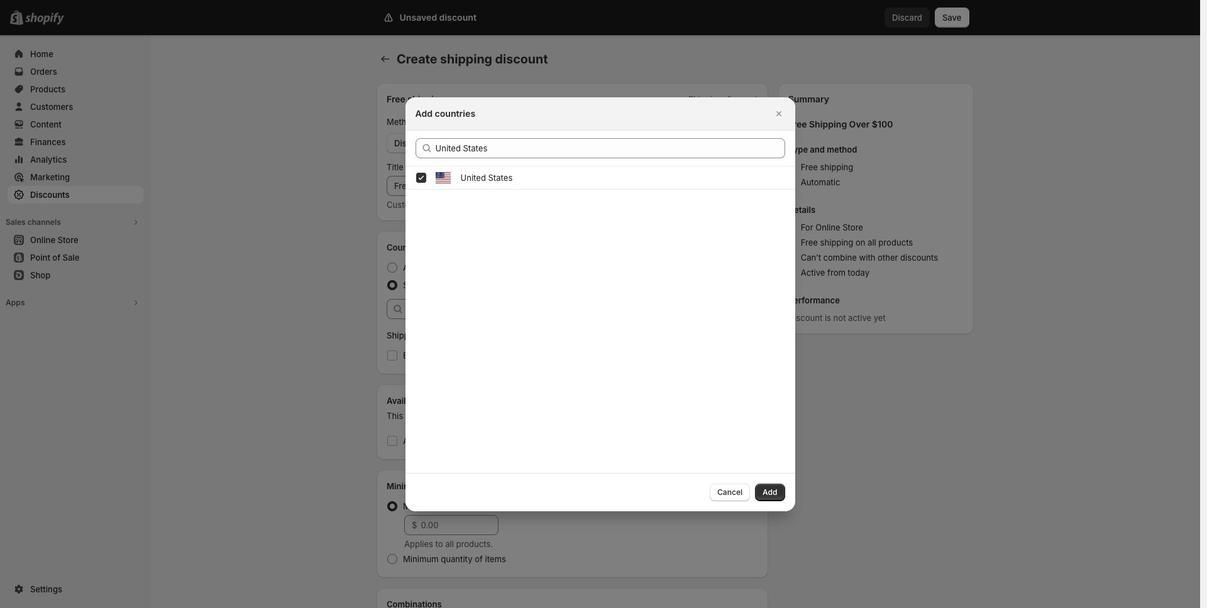 Task type: vqa. For each thing, say whether or not it's contained in the screenshot.
online
no



Task type: describe. For each thing, give the bounding box(es) containing it.
Search countries text field
[[436, 138, 785, 158]]



Task type: locate. For each thing, give the bounding box(es) containing it.
shopify image
[[25, 13, 64, 25]]

dialog
[[0, 97, 1201, 512]]



